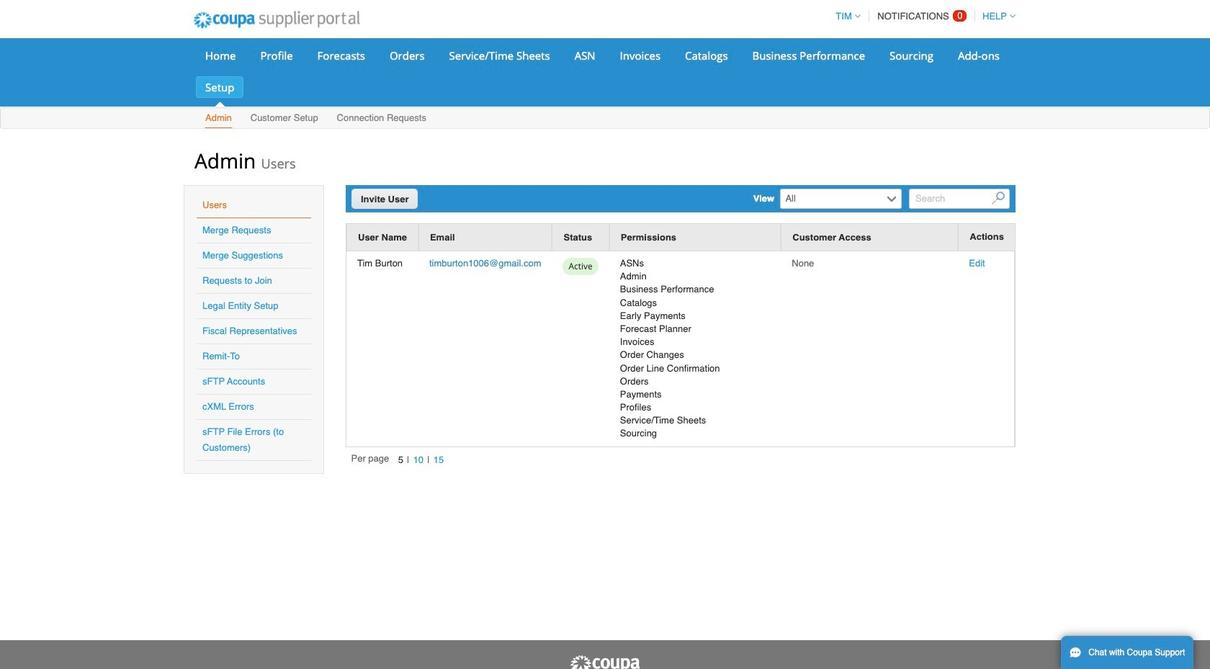 Task type: describe. For each thing, give the bounding box(es) containing it.
1 horizontal spatial navigation
[[829, 2, 1016, 30]]

1 horizontal spatial coupa supplier portal image
[[569, 655, 641, 669]]

search image
[[992, 192, 1005, 205]]



Task type: locate. For each thing, give the bounding box(es) containing it.
None text field
[[782, 189, 883, 208]]

Search text field
[[909, 189, 1010, 209]]

0 horizontal spatial navigation
[[351, 452, 448, 468]]

1 vertical spatial navigation
[[351, 452, 448, 468]]

1 vertical spatial coupa supplier portal image
[[569, 655, 641, 669]]

0 vertical spatial coupa supplier portal image
[[184, 2, 369, 38]]

0 vertical spatial navigation
[[829, 2, 1016, 30]]

coupa supplier portal image
[[184, 2, 369, 38], [569, 655, 641, 669]]

navigation
[[829, 2, 1016, 30], [351, 452, 448, 468]]

0 horizontal spatial coupa supplier portal image
[[184, 2, 369, 38]]



Task type: vqa. For each thing, say whether or not it's contained in the screenshot.
the top navigation
yes



